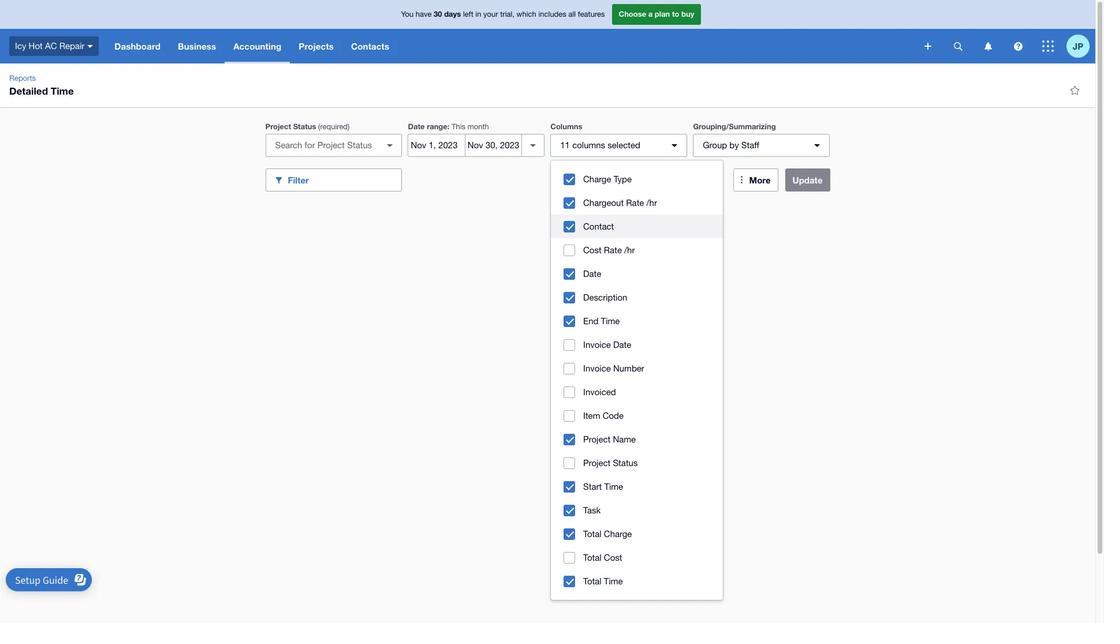 Task type: describe. For each thing, give the bounding box(es) containing it.
columns
[[573, 140, 606, 150]]

date inside 'button'
[[614, 340, 632, 350]]

date button
[[551, 262, 723, 286]]

invoice for invoice date
[[584, 340, 611, 350]]

description button
[[551, 286, 723, 310]]

add to favourites image
[[1064, 79, 1087, 102]]

selected
[[608, 140, 641, 150]]

total for total time
[[584, 577, 602, 587]]

task
[[584, 506, 601, 516]]

invoice number button
[[551, 357, 723, 381]]

item
[[584, 411, 601, 421]]

status for project status ( required )
[[293, 122, 316, 131]]

total for total cost
[[584, 553, 602, 563]]

item code button
[[551, 404, 723, 428]]

days
[[444, 9, 461, 19]]

project name button
[[551, 428, 723, 452]]

left
[[463, 10, 474, 19]]

which
[[517, 10, 537, 19]]

filter button
[[265, 169, 402, 192]]

chargeout rate /hr
[[584, 198, 657, 208]]

cost inside button
[[604, 553, 623, 563]]

contacts button
[[343, 29, 398, 64]]

more
[[750, 175, 771, 185]]

number
[[614, 364, 645, 374]]

charge type button
[[551, 168, 723, 191]]

cost inside button
[[584, 246, 602, 255]]

type
[[614, 174, 632, 184]]

total cost button
[[551, 547, 723, 570]]

jp
[[1073, 41, 1084, 51]]

reports
[[9, 74, 36, 83]]

Select end date field
[[466, 135, 522, 157]]

total time
[[584, 577, 623, 587]]

project status
[[584, 459, 638, 469]]

1 vertical spatial charge
[[604, 530, 632, 540]]

you
[[401, 10, 414, 19]]

buy
[[682, 9, 695, 19]]

end
[[584, 317, 599, 326]]

to
[[672, 9, 680, 19]]

plan
[[655, 9, 670, 19]]

by
[[730, 140, 739, 150]]

task button
[[551, 499, 723, 523]]

11
[[561, 140, 570, 150]]

columns
[[551, 122, 583, 131]]

all
[[569, 10, 576, 19]]

time inside reports detailed time
[[51, 85, 74, 97]]

description
[[584, 293, 628, 303]]

start
[[584, 482, 602, 492]]

staff
[[742, 140, 760, 150]]

/hr for cost rate /hr
[[625, 246, 635, 255]]

date range : this month
[[408, 122, 489, 131]]

chargeout
[[584, 198, 624, 208]]

project for project status
[[584, 459, 611, 469]]

(
[[318, 122, 320, 131]]

time for end
[[601, 317, 620, 326]]

30
[[434, 9, 442, 19]]

0 horizontal spatial svg image
[[925, 43, 932, 50]]

contact
[[584, 222, 614, 232]]

project status ( required )
[[265, 122, 350, 131]]

range
[[427, 122, 448, 131]]

/hr for chargeout rate /hr
[[647, 198, 657, 208]]

invoice for invoice number
[[584, 364, 611, 374]]

cost rate /hr button
[[551, 239, 723, 262]]

invoice date
[[584, 340, 632, 350]]

total charge button
[[551, 523, 723, 547]]

status for project status
[[613, 459, 638, 469]]

code
[[603, 411, 624, 421]]

project name
[[584, 435, 636, 445]]

list of convenience dates image
[[522, 134, 545, 157]]

features
[[578, 10, 605, 19]]

rate for cost
[[604, 246, 622, 255]]

svg image inside icy hot ac repair popup button
[[87, 45, 93, 48]]



Task type: locate. For each thing, give the bounding box(es) containing it.
svg image
[[1043, 40, 1054, 52], [954, 42, 963, 51], [985, 42, 992, 51], [87, 45, 93, 48]]

project up start
[[584, 459, 611, 469]]

time right end
[[601, 317, 620, 326]]

banner containing jp
[[0, 0, 1096, 64]]

1 vertical spatial cost
[[604, 553, 623, 563]]

date
[[408, 122, 425, 131], [584, 269, 602, 279], [614, 340, 632, 350]]

total down total cost
[[584, 577, 602, 587]]

update
[[793, 175, 823, 185]]

date for date range : this month
[[408, 122, 425, 131]]

date for date
[[584, 269, 602, 279]]

repair
[[59, 41, 85, 51]]

charge
[[584, 174, 612, 184], [604, 530, 632, 540]]

date left range
[[408, 122, 425, 131]]

invoice inside button
[[584, 364, 611, 374]]

0 vertical spatial status
[[293, 122, 316, 131]]

0 horizontal spatial date
[[408, 122, 425, 131]]

1 horizontal spatial date
[[584, 269, 602, 279]]

1 vertical spatial /hr
[[625, 246, 635, 255]]

detailed
[[9, 85, 48, 97]]

icy
[[15, 41, 26, 51]]

)
[[348, 122, 350, 131]]

invoice date button
[[551, 333, 723, 357]]

choose a plan to buy
[[619, 9, 695, 19]]

1 vertical spatial status
[[613, 459, 638, 469]]

group
[[703, 140, 727, 150]]

project inside button
[[584, 459, 611, 469]]

cost down contact
[[584, 246, 602, 255]]

this
[[452, 122, 466, 131]]

Select start date field
[[409, 135, 465, 157]]

status inside button
[[613, 459, 638, 469]]

svg image
[[1014, 42, 1023, 51], [925, 43, 932, 50]]

1 horizontal spatial rate
[[626, 198, 644, 208]]

0 vertical spatial project
[[265, 122, 291, 131]]

total inside button
[[584, 553, 602, 563]]

None field
[[265, 134, 402, 157]]

invoiced button
[[551, 381, 723, 404]]

project left (
[[265, 122, 291, 131]]

1 vertical spatial date
[[584, 269, 602, 279]]

start time
[[584, 482, 624, 492]]

invoiced
[[584, 388, 616, 398]]

you have 30 days left in your trial, which includes all features
[[401, 9, 605, 19]]

list box containing charge type
[[551, 161, 723, 601]]

charge type
[[584, 174, 632, 184]]

0 horizontal spatial rate
[[604, 246, 622, 255]]

contact button
[[551, 215, 723, 239]]

11 columns selected
[[561, 140, 641, 150]]

time for start
[[605, 482, 624, 492]]

group by staff
[[703, 140, 760, 150]]

time down total cost
[[604, 577, 623, 587]]

your
[[484, 10, 498, 19]]

date inside button
[[584, 269, 602, 279]]

0 vertical spatial rate
[[626, 198, 644, 208]]

0 vertical spatial date
[[408, 122, 425, 131]]

2 vertical spatial project
[[584, 459, 611, 469]]

0 vertical spatial cost
[[584, 246, 602, 255]]

rate for chargeout
[[626, 198, 644, 208]]

hot
[[29, 41, 43, 51]]

icy hot ac repair
[[15, 41, 85, 51]]

0 vertical spatial charge
[[584, 174, 612, 184]]

total down task
[[584, 530, 602, 540]]

/hr down charge type button
[[647, 198, 657, 208]]

time
[[51, 85, 74, 97], [601, 317, 620, 326], [605, 482, 624, 492], [604, 577, 623, 587]]

0 vertical spatial /hr
[[647, 198, 657, 208]]

0 horizontal spatial cost
[[584, 246, 602, 255]]

1 horizontal spatial svg image
[[1014, 42, 1023, 51]]

1 vertical spatial rate
[[604, 246, 622, 255]]

project for project status ( required )
[[265, 122, 291, 131]]

rate down charge type button
[[626, 198, 644, 208]]

accounting button
[[225, 29, 290, 64]]

list box
[[551, 161, 723, 601]]

1 invoice from the top
[[584, 340, 611, 350]]

end time button
[[551, 310, 723, 333]]

time right the detailed
[[51, 85, 74, 97]]

includes
[[539, 10, 567, 19]]

total
[[584, 530, 602, 540], [584, 553, 602, 563], [584, 577, 602, 587]]

project for project name
[[584, 435, 611, 445]]

cost down total charge
[[604, 553, 623, 563]]

ac
[[45, 41, 57, 51]]

2 total from the top
[[584, 553, 602, 563]]

time right start
[[605, 482, 624, 492]]

cost
[[584, 246, 602, 255], [604, 553, 623, 563]]

chargeout rate /hr button
[[551, 191, 723, 215]]

cost rate /hr
[[584, 246, 635, 255]]

banner
[[0, 0, 1096, 64]]

2 horizontal spatial date
[[614, 340, 632, 350]]

invoice number
[[584, 364, 645, 374]]

group containing charge type
[[551, 161, 723, 601]]

1 vertical spatial invoice
[[584, 364, 611, 374]]

end time
[[584, 317, 620, 326]]

1 vertical spatial project
[[584, 435, 611, 445]]

group
[[551, 161, 723, 601]]

1 horizontal spatial /hr
[[647, 198, 657, 208]]

2 vertical spatial date
[[614, 340, 632, 350]]

time for total
[[604, 577, 623, 587]]

charge up total cost
[[604, 530, 632, 540]]

3 total from the top
[[584, 577, 602, 587]]

month
[[468, 122, 489, 131]]

icy hot ac repair button
[[0, 29, 106, 64]]

dashboard
[[115, 41, 161, 51]]

date up number
[[614, 340, 632, 350]]

status left (
[[293, 122, 316, 131]]

0 vertical spatial total
[[584, 530, 602, 540]]

accounting
[[234, 41, 282, 51]]

business button
[[169, 29, 225, 64]]

0 vertical spatial invoice
[[584, 340, 611, 350]]

/hr down contact button on the top of the page
[[625, 246, 635, 255]]

item code
[[584, 411, 624, 421]]

invoice
[[584, 340, 611, 350], [584, 364, 611, 374]]

more button
[[734, 169, 779, 192]]

total charge
[[584, 530, 632, 540]]

status down "name"
[[613, 459, 638, 469]]

:
[[448, 122, 450, 131]]

group by staff button
[[693, 134, 830, 157]]

0 horizontal spatial status
[[293, 122, 316, 131]]

invoice down the end time at right
[[584, 340, 611, 350]]

trial,
[[500, 10, 515, 19]]

navigation
[[106, 29, 917, 64]]

2 invoice from the top
[[584, 364, 611, 374]]

rate down contact
[[604, 246, 622, 255]]

contacts
[[351, 41, 390, 51]]

invoice up invoiced
[[584, 364, 611, 374]]

total cost
[[584, 553, 623, 563]]

1 total from the top
[[584, 530, 602, 540]]

total up total time
[[584, 553, 602, 563]]

Search for Project Status text field
[[266, 135, 381, 157]]

total for total charge
[[584, 530, 602, 540]]

choose
[[619, 9, 647, 19]]

2 vertical spatial total
[[584, 577, 602, 587]]

1 vertical spatial total
[[584, 553, 602, 563]]

status
[[293, 122, 316, 131], [613, 459, 638, 469]]

total time button
[[551, 570, 723, 594]]

0 horizontal spatial /hr
[[625, 246, 635, 255]]

a
[[649, 9, 653, 19]]

projects button
[[290, 29, 343, 64]]

invoice inside 'button'
[[584, 340, 611, 350]]

date up description
[[584, 269, 602, 279]]

1 horizontal spatial cost
[[604, 553, 623, 563]]

required
[[320, 122, 348, 131]]

dashboard link
[[106, 29, 169, 64]]

project inside button
[[584, 435, 611, 445]]

grouping/summarizing
[[693, 122, 776, 131]]

open image
[[379, 134, 402, 157]]

business
[[178, 41, 216, 51]]

project
[[265, 122, 291, 131], [584, 435, 611, 445], [584, 459, 611, 469]]

update button
[[785, 169, 831, 192]]

projects
[[299, 41, 334, 51]]

project down the "item"
[[584, 435, 611, 445]]

reports link
[[5, 73, 40, 84]]

start time button
[[551, 476, 723, 499]]

have
[[416, 10, 432, 19]]

jp button
[[1067, 29, 1096, 64]]

project status button
[[551, 452, 723, 476]]

navigation containing dashboard
[[106, 29, 917, 64]]

in
[[476, 10, 482, 19]]

1 horizontal spatial status
[[613, 459, 638, 469]]

name
[[613, 435, 636, 445]]

charge up chargeout
[[584, 174, 612, 184]]



Task type: vqa. For each thing, say whether or not it's contained in the screenshot.
the leftmost Demo
no



